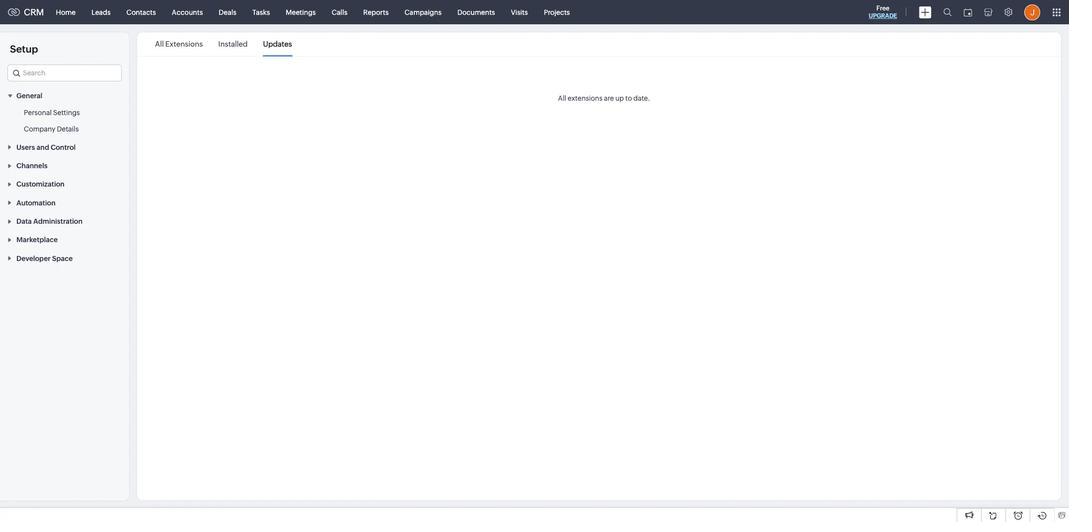 Task type: locate. For each thing, give the bounding box(es) containing it.
developer
[[16, 255, 51, 263]]

1 horizontal spatial all
[[558, 94, 567, 102]]

reports link
[[356, 0, 397, 24]]

details
[[57, 125, 79, 133]]

automation
[[16, 199, 56, 207]]

company details
[[24, 125, 79, 133]]

personal settings link
[[24, 108, 80, 118]]

reports
[[364, 8, 389, 16]]

projects link
[[536, 0, 578, 24]]

customization button
[[0, 175, 129, 194]]

and
[[37, 144, 49, 151]]

deals link
[[211, 0, 245, 24]]

customization
[[16, 181, 65, 189]]

leads link
[[84, 0, 119, 24]]

profile element
[[1019, 0, 1047, 24]]

administration
[[33, 218, 83, 226]]

None field
[[7, 65, 122, 82]]

general region
[[0, 105, 129, 138]]

data administration button
[[0, 212, 129, 231]]

all left extensions
[[155, 40, 164, 48]]

up
[[616, 94, 624, 102]]

tasks
[[252, 8, 270, 16]]

calendar image
[[964, 8, 973, 16]]

0 vertical spatial all
[[155, 40, 164, 48]]

are
[[604, 94, 614, 102]]

all
[[155, 40, 164, 48], [558, 94, 567, 102]]

projects
[[544, 8, 570, 16]]

profile image
[[1025, 4, 1041, 20]]

0 horizontal spatial all
[[155, 40, 164, 48]]

marketplace button
[[0, 231, 129, 249]]

channels
[[16, 162, 48, 170]]

free upgrade
[[869, 4, 898, 19]]

crm
[[24, 7, 44, 17]]

developer space button
[[0, 249, 129, 268]]

installed link
[[218, 33, 248, 56]]

general
[[16, 92, 42, 100]]

upgrade
[[869, 12, 898, 19]]

home link
[[48, 0, 84, 24]]

contacts
[[127, 8, 156, 16]]

developer space
[[16, 255, 73, 263]]

all left the extensions
[[558, 94, 567, 102]]

tasks link
[[245, 0, 278, 24]]

personal
[[24, 109, 52, 117]]

marketplace
[[16, 236, 58, 244]]

meetings
[[286, 8, 316, 16]]

extensions
[[165, 40, 203, 48]]

1 vertical spatial all
[[558, 94, 567, 102]]



Task type: describe. For each thing, give the bounding box(es) containing it.
updates
[[263, 40, 292, 48]]

calls
[[332, 8, 348, 16]]

leads
[[92, 8, 111, 16]]

all extensions link
[[155, 33, 203, 56]]

home
[[56, 8, 76, 16]]

personal settings
[[24, 109, 80, 117]]

all for all extensions are up to date.
[[558, 94, 567, 102]]

visits link
[[503, 0, 536, 24]]

crm link
[[8, 7, 44, 17]]

date.
[[634, 94, 651, 102]]

deals
[[219, 8, 237, 16]]

contacts link
[[119, 0, 164, 24]]

automation button
[[0, 194, 129, 212]]

meetings link
[[278, 0, 324, 24]]

control
[[51, 144, 76, 151]]

campaigns link
[[397, 0, 450, 24]]

accounts
[[172, 8, 203, 16]]

settings
[[53, 109, 80, 117]]

free
[[877, 4, 890, 12]]

general button
[[0, 86, 129, 105]]

visits
[[511, 8, 528, 16]]

company
[[24, 125, 56, 133]]

all extensions
[[155, 40, 203, 48]]

installed
[[218, 40, 248, 48]]

extensions
[[568, 94, 603, 102]]

setup
[[10, 43, 38, 55]]

create menu element
[[914, 0, 938, 24]]

documents link
[[450, 0, 503, 24]]

users and control
[[16, 144, 76, 151]]

create menu image
[[920, 6, 932, 18]]

users and control button
[[0, 138, 129, 156]]

updates link
[[263, 33, 292, 56]]

data administration
[[16, 218, 83, 226]]

documents
[[458, 8, 495, 16]]

all extensions are up to date.
[[558, 94, 651, 102]]

space
[[52, 255, 73, 263]]

accounts link
[[164, 0, 211, 24]]

search element
[[938, 0, 958, 24]]

calls link
[[324, 0, 356, 24]]

campaigns
[[405, 8, 442, 16]]

Search text field
[[8, 65, 121, 81]]

data
[[16, 218, 32, 226]]

company details link
[[24, 124, 79, 134]]

users
[[16, 144, 35, 151]]

all for all extensions
[[155, 40, 164, 48]]

search image
[[944, 8, 952, 16]]

to
[[626, 94, 632, 102]]

channels button
[[0, 156, 129, 175]]



Task type: vqa. For each thing, say whether or not it's contained in the screenshot.
1st 'Deal' from the top of the page
no



